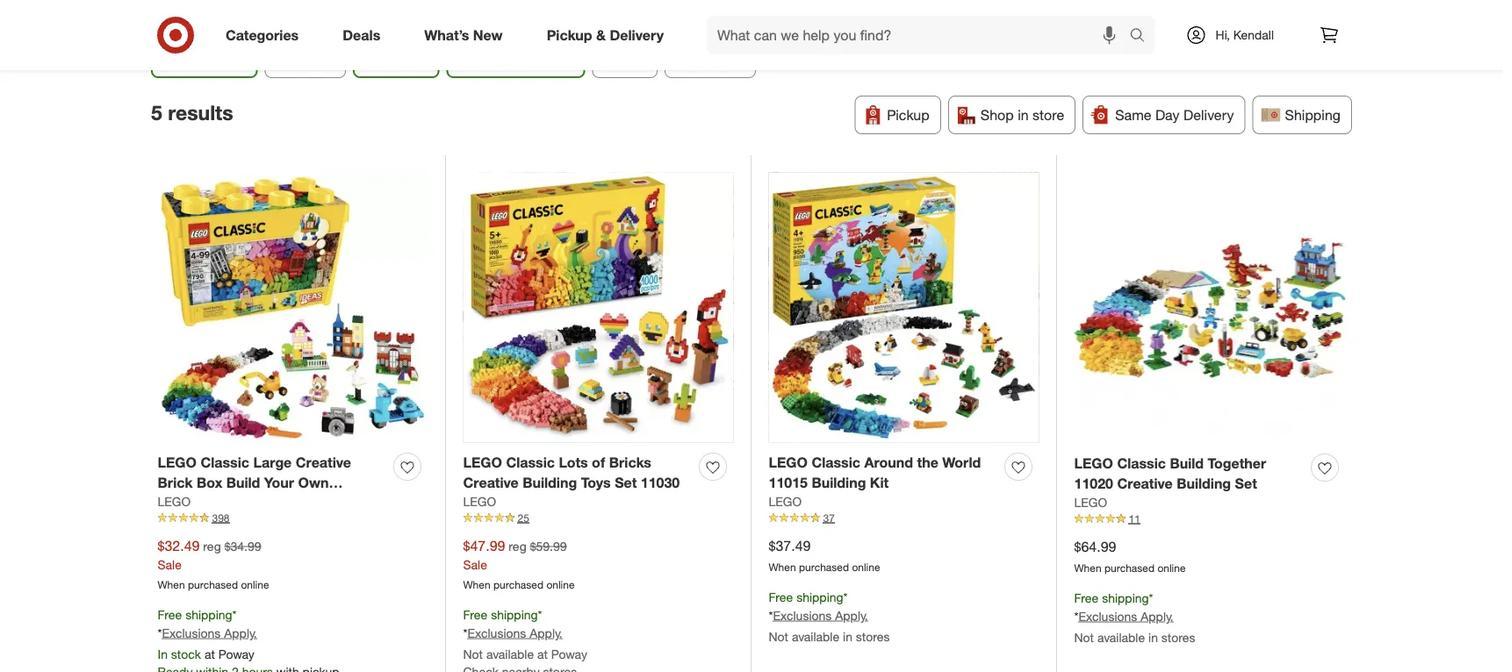 Task type: vqa. For each thing, say whether or not it's contained in the screenshot.
the Pickup in PICKUP & DELIVERY LINK
yes



Task type: describe. For each thing, give the bounding box(es) containing it.
lego classic lots of bricks creative building toys set 11030
[[463, 455, 680, 492]]

shipping button
[[1253, 96, 1353, 134]]

kendall
[[1234, 27, 1275, 43]]

available for $64.99
[[1098, 630, 1146, 646]]

what's new
[[424, 26, 503, 44]]

$47.99
[[463, 538, 505, 555]]

apply. down $37.49 when purchased online
[[836, 608, 869, 624]]

pickup for pickup & delivery
[[547, 26, 593, 44]]

what's new link
[[410, 16, 525, 54]]

hi,
[[1216, 27, 1231, 43]]

&
[[596, 26, 606, 44]]

filter (3) button
[[151, 40, 258, 78]]

online inside $32.49 reg $34.99 sale when purchased online
[[241, 579, 269, 592]]

delivery for same day delivery
[[1184, 106, 1235, 123]]

pickup for pickup
[[888, 106, 930, 123]]

stores for $64.99
[[1162, 630, 1196, 646]]

exclusions apply. link for lego classic large creative brick box build your own creative toys, kids building kit 10698
[[162, 626, 257, 641]]

in for lego classic build together 11020 creative building set
[[1149, 630, 1159, 646]]

10698
[[158, 515, 197, 532]]

when inside $37.49 when purchased online
[[769, 561, 796, 574]]

together
[[1208, 455, 1267, 473]]

free down $64.99
[[1075, 591, 1099, 606]]

pickup & delivery
[[547, 26, 664, 44]]

delivery for pickup & delivery
[[610, 26, 664, 44]]

shipping up in stock at  poway
[[185, 607, 232, 623]]

classic for large
[[201, 455, 249, 472]]

when inside $32.49 reg $34.99 sale when purchased online
[[158, 579, 185, 592]]

$64.99 when purchased online
[[1075, 539, 1186, 575]]

purchased inside $37.49 when purchased online
[[799, 561, 850, 574]]

sale for $32.49
[[158, 558, 182, 573]]

shipping down $64.99 when purchased online
[[1103, 591, 1149, 606]]

exclusions down $64.99 when purchased online
[[1079, 609, 1138, 624]]

lego for lego classic lots of bricks creative building toys set 11030
[[463, 455, 502, 472]]

exclusions apply. link for lego classic build together 11020 creative building set
[[1079, 609, 1174, 624]]

free shipping * * exclusions apply. not available in stores for $64.99
[[1075, 591, 1196, 646]]

box
[[197, 475, 223, 492]]

in inside 'button'
[[1018, 106, 1029, 123]]

filter
[[190, 50, 224, 67]]

brick
[[158, 475, 193, 492]]

categories link
[[211, 16, 321, 54]]

37
[[824, 512, 835, 525]]

apply. down $64.99 when purchased online
[[1141, 609, 1174, 624]]

deals
[[343, 26, 381, 44]]

lego classic build together 11020 creative building set
[[1075, 455, 1267, 493]]

lego for lego classic around the world 11015 building kit
[[769, 455, 808, 472]]

free shipping * * exclusions apply. for $32.49
[[158, 607, 257, 641]]

search
[[1122, 28, 1164, 45]]

not available at poway
[[463, 647, 588, 662]]

own
[[298, 475, 329, 492]]

apply. up in stock at  poway
[[224, 626, 257, 641]]

categories
[[226, 26, 299, 44]]

what's
[[424, 26, 469, 44]]

free up in
[[158, 607, 182, 623]]

pickup & delivery link
[[532, 16, 686, 54]]

lego for lego link corresponding to lego classic large creative brick box build your own creative toys, kids building kit 10698
[[158, 494, 191, 510]]

not for $64.99
[[1075, 630, 1095, 646]]

shipping down $37.49 when purchased online
[[797, 590, 844, 605]]

11
[[1129, 513, 1141, 526]]

set inside lego classic build together 11020 creative building set
[[1236, 476, 1258, 493]]

world
[[943, 455, 981, 472]]

exclusions up not available at poway
[[468, 626, 526, 641]]

$37.49 when purchased online
[[769, 538, 881, 574]]

0 horizontal spatial not
[[463, 647, 483, 662]]

lego for lego link related to lego classic build together 11020 creative building set
[[1075, 495, 1108, 511]]

your
[[264, 475, 294, 492]]

hi, kendall
[[1216, 27, 1275, 43]]

11030
[[641, 475, 680, 492]]

sale for $47.99
[[463, 558, 487, 573]]

free up not available at poway
[[463, 607, 488, 623]]

online inside $64.99 when purchased online
[[1158, 562, 1186, 575]]

lego classic large creative brick box build your own creative toys, kids building kit 10698
[[158, 455, 365, 532]]

day
[[1156, 106, 1180, 123]]

available for $37.49
[[792, 629, 840, 645]]

same day delivery
[[1116, 106, 1235, 123]]

lego link for lego classic lots of bricks creative building toys set 11030
[[463, 493, 496, 511]]

shop in store
[[981, 106, 1065, 123]]

deals link
[[328, 16, 403, 54]]

lego classic lots of bricks creative building toys set 11030 link
[[463, 453, 693, 493]]

when inside $47.99 reg $59.99 sale when purchased online
[[463, 579, 491, 592]]

filter (3)
[[190, 50, 244, 67]]

reg for $32.49
[[203, 539, 221, 555]]

creative inside lego classic build together 11020 creative building set
[[1118, 476, 1173, 493]]

398
[[212, 512, 230, 525]]

lego link for lego classic around the world 11015 building kit
[[769, 493, 802, 511]]

shipping up not available at poway
[[491, 607, 538, 623]]

11 link
[[1075, 512, 1346, 527]]

classic for lots
[[506, 455, 555, 472]]

same day delivery button
[[1083, 96, 1246, 134]]

toys
[[581, 475, 611, 492]]

lego classic around the world 11015 building kit link
[[769, 453, 998, 493]]

bricks
[[609, 455, 652, 472]]

large
[[253, 455, 292, 472]]

lego classic around the world 11015 building kit
[[769, 455, 981, 492]]

exclusions apply. link for lego classic around the world 11015 building kit
[[773, 608, 869, 624]]

purchased inside $47.99 reg $59.99 sale when purchased online
[[494, 579, 544, 592]]

search button
[[1122, 16, 1164, 58]]

free shipping * * exclusions apply. for $47.99
[[463, 607, 563, 641]]



Task type: locate. For each thing, give the bounding box(es) containing it.
build left together
[[1170, 455, 1204, 473]]

free
[[769, 590, 793, 605], [1075, 591, 1099, 606], [158, 607, 182, 623], [463, 607, 488, 623]]

set
[[615, 475, 637, 492], [1236, 476, 1258, 493]]

11020
[[1075, 476, 1114, 493]]

2 free shipping * * exclusions apply. from the left
[[463, 607, 563, 641]]

1 at from the left
[[205, 647, 215, 662]]

$32.49 reg $34.99 sale when purchased online
[[158, 538, 269, 592]]

same
[[1116, 106, 1152, 123]]

1 horizontal spatial free shipping * * exclusions apply.
[[463, 607, 563, 641]]

shipping
[[1286, 106, 1341, 123]]

online inside $37.49 when purchased online
[[852, 561, 881, 574]]

2 reg from the left
[[509, 539, 527, 555]]

not for $37.49
[[769, 629, 789, 645]]

reg inside $47.99 reg $59.99 sale when purchased online
[[509, 539, 527, 555]]

online inside $47.99 reg $59.99 sale when purchased online
[[547, 579, 575, 592]]

building up 11 link
[[1177, 476, 1232, 493]]

classic inside lego classic build together 11020 creative building set
[[1118, 455, 1167, 473]]

in for lego classic around the world 11015 building kit
[[843, 629, 853, 645]]

0 horizontal spatial set
[[615, 475, 637, 492]]

37 link
[[769, 511, 1040, 526]]

(3)
[[228, 50, 244, 67]]

delivery inside button
[[1184, 106, 1235, 123]]

sale inside $32.49 reg $34.99 sale when purchased online
[[158, 558, 182, 573]]

of
[[592, 455, 605, 472]]

apply. up not available at poway
[[530, 626, 563, 641]]

classic up the box
[[201, 455, 249, 472]]

5
[[151, 101, 162, 125]]

set down together
[[1236, 476, 1258, 493]]

0 vertical spatial delivery
[[610, 26, 664, 44]]

classic left around
[[812, 455, 861, 472]]

0 vertical spatial build
[[1170, 455, 1204, 473]]

reg down 398
[[203, 539, 221, 555]]

11015
[[769, 475, 808, 492]]

0 horizontal spatial poway
[[219, 647, 255, 662]]

0 horizontal spatial sale
[[158, 558, 182, 573]]

pickup button
[[855, 96, 941, 134]]

shop in store button
[[948, 96, 1076, 134]]

lego for lego classic lots of bricks creative building toys set 11030 lego link
[[463, 494, 496, 510]]

build
[[1170, 455, 1204, 473], [226, 475, 260, 492]]

1 horizontal spatial at
[[538, 647, 548, 662]]

0 horizontal spatial stores
[[856, 629, 890, 645]]

in stock at  poway
[[158, 647, 255, 662]]

classic inside lego classic large creative brick box build your own creative toys, kids building kit 10698
[[201, 455, 249, 472]]

building down own
[[288, 495, 343, 512]]

1 horizontal spatial in
[[1018, 106, 1029, 123]]

1 free shipping * * exclusions apply. from the left
[[158, 607, 257, 641]]

building up 37
[[812, 475, 866, 492]]

exclusions apply. link for lego classic lots of bricks creative building toys set 11030
[[468, 626, 563, 641]]

build inside lego classic build together 11020 creative building set
[[1170, 455, 1204, 473]]

free shipping * * exclusions apply.
[[158, 607, 257, 641], [463, 607, 563, 641]]

0 horizontal spatial free shipping * * exclusions apply. not available in stores
[[769, 590, 890, 645]]

in left store
[[1018, 106, 1029, 123]]

5 results
[[151, 101, 233, 125]]

lego link for lego classic large creative brick box build your own creative toys, kids building kit 10698
[[158, 493, 191, 511]]

reg down "25"
[[509, 539, 527, 555]]

lots
[[559, 455, 588, 472]]

online down 11 link
[[1158, 562, 1186, 575]]

classic inside lego classic lots of bricks creative building toys set 11030
[[506, 455, 555, 472]]

pickup left '&'
[[547, 26, 593, 44]]

1 horizontal spatial poway
[[552, 647, 588, 662]]

sale down "$47.99"
[[463, 558, 487, 573]]

exclusions down $37.49 when purchased online
[[773, 608, 832, 624]]

1 horizontal spatial build
[[1170, 455, 1204, 473]]

lego link
[[158, 493, 191, 511], [463, 493, 496, 511], [769, 493, 802, 511], [1075, 494, 1108, 512]]

purchased inside $32.49 reg $34.99 sale when purchased online
[[188, 579, 238, 592]]

sale inside $47.99 reg $59.99 sale when purchased online
[[463, 558, 487, 573]]

creative up 10698 on the left of page
[[158, 495, 213, 512]]

purchased down $64.99
[[1105, 562, 1155, 575]]

kit
[[870, 475, 889, 492], [347, 495, 365, 512]]

exclusions up stock
[[162, 626, 221, 641]]

kids
[[255, 495, 285, 512]]

lego classic large creative brick box build your own creative toys, kids building kit 10698 image
[[158, 173, 428, 443], [158, 173, 428, 443]]

lego classic large creative brick box build your own creative toys, kids building kit 10698 link
[[158, 453, 387, 532]]

classic left the lots
[[506, 455, 555, 472]]

$47.99 reg $59.99 sale when purchased online
[[463, 538, 575, 592]]

kit right kids
[[347, 495, 365, 512]]

online down $59.99
[[547, 579, 575, 592]]

free shipping * * exclusions apply. not available in stores down $37.49 when purchased online
[[769, 590, 890, 645]]

the
[[918, 455, 939, 472]]

set down bricks
[[615, 475, 637, 492]]

lego link up "$47.99"
[[463, 493, 496, 511]]

lego for lego link corresponding to lego classic around the world 11015 building kit
[[769, 494, 802, 510]]

kit inside lego classic around the world 11015 building kit
[[870, 475, 889, 492]]

when down $32.49
[[158, 579, 185, 592]]

free shipping * * exclusions apply. not available in stores for $37.49
[[769, 590, 890, 645]]

0 horizontal spatial free shipping * * exclusions apply.
[[158, 607, 257, 641]]

shipping
[[797, 590, 844, 605], [1103, 591, 1149, 606], [185, 607, 232, 623], [491, 607, 538, 623]]

in down $37.49 when purchased online
[[843, 629, 853, 645]]

creative up "25"
[[463, 475, 519, 492]]

fpo/apo button
[[665, 40, 756, 78]]

1 vertical spatial build
[[226, 475, 260, 492]]

1 sale from the left
[[158, 558, 182, 573]]

kit down around
[[870, 475, 889, 492]]

classic up 11
[[1118, 455, 1167, 473]]

lego link down 11015
[[769, 493, 802, 511]]

pickup inside pickup button
[[888, 106, 930, 123]]

apply.
[[836, 608, 869, 624], [1141, 609, 1174, 624], [224, 626, 257, 641], [530, 626, 563, 641]]

build up the "toys,"
[[226, 475, 260, 492]]

pickup down what can we help you find? suggestions appear below "search field"
[[888, 106, 930, 123]]

at for $47.99
[[538, 647, 548, 662]]

25 link
[[463, 511, 734, 526]]

purchased
[[799, 561, 850, 574], [1105, 562, 1155, 575], [188, 579, 238, 592], [494, 579, 544, 592]]

2 horizontal spatial not
[[1075, 630, 1095, 646]]

building inside lego classic lots of bricks creative building toys set 11030
[[523, 475, 577, 492]]

delivery right '&'
[[610, 26, 664, 44]]

when down $37.49
[[769, 561, 796, 574]]

build inside lego classic large creative brick box build your own creative toys, kids building kit 10698
[[226, 475, 260, 492]]

$34.99
[[225, 539, 261, 555]]

free shipping * * exclusions apply. up not available at poway
[[463, 607, 563, 641]]

0 horizontal spatial in
[[843, 629, 853, 645]]

classic inside lego classic around the world 11015 building kit
[[812, 455, 861, 472]]

lego link for lego classic build together 11020 creative building set
[[1075, 494, 1108, 512]]

classic for build
[[1118, 455, 1167, 473]]

$64.99
[[1075, 539, 1117, 556]]

$59.99
[[530, 539, 567, 555]]

free shipping * * exclusions apply. up in stock at  poway
[[158, 607, 257, 641]]

online down '37' link at the bottom
[[852, 561, 881, 574]]

exclusions
[[773, 608, 832, 624], [1079, 609, 1138, 624], [162, 626, 221, 641], [468, 626, 526, 641]]

exclusions apply. link down $37.49 when purchased online
[[773, 608, 869, 624]]

when down $64.99
[[1075, 562, 1102, 575]]

lego inside lego classic large creative brick box build your own creative toys, kids building kit 10698
[[158, 455, 197, 472]]

pickup inside pickup & delivery 'link'
[[547, 26, 593, 44]]

set inside lego classic lots of bricks creative building toys set 11030
[[615, 475, 637, 492]]

1 horizontal spatial available
[[792, 629, 840, 645]]

25
[[518, 512, 530, 525]]

lego link down the 11020
[[1075, 494, 1108, 512]]

1 horizontal spatial reg
[[509, 539, 527, 555]]

$37.49
[[769, 538, 811, 555]]

store
[[1033, 106, 1065, 123]]

shop
[[981, 106, 1014, 123]]

0 horizontal spatial pickup
[[547, 26, 593, 44]]

0 horizontal spatial at
[[205, 647, 215, 662]]

delivery
[[610, 26, 664, 44], [1184, 106, 1235, 123]]

lego classic around the world 11015 building kit image
[[769, 173, 1040, 443], [769, 173, 1040, 443]]

poway
[[219, 647, 255, 662], [552, 647, 588, 662]]

at
[[205, 647, 215, 662], [538, 647, 548, 662]]

exclusions apply. link up in stock at  poway
[[162, 626, 257, 641]]

0 vertical spatial kit
[[870, 475, 889, 492]]

sale
[[158, 558, 182, 573], [463, 558, 487, 573]]

in
[[158, 647, 168, 662]]

building inside lego classic build together 11020 creative building set
[[1177, 476, 1232, 493]]

when inside $64.99 when purchased online
[[1075, 562, 1102, 575]]

creative inside lego classic lots of bricks creative building toys set 11030
[[463, 475, 519, 492]]

0 horizontal spatial delivery
[[610, 26, 664, 44]]

exclusions apply. link down $64.99 when purchased online
[[1079, 609, 1174, 624]]

1 horizontal spatial not
[[769, 629, 789, 645]]

creative up own
[[296, 455, 351, 472]]

2 horizontal spatial available
[[1098, 630, 1146, 646]]

1 horizontal spatial free shipping * * exclusions apply. not available in stores
[[1075, 591, 1196, 646]]

lego classic build together 11020 creative building set image
[[1075, 173, 1346, 444], [1075, 173, 1346, 444]]

new
[[473, 26, 503, 44]]

lego inside lego classic lots of bricks creative building toys set 11030
[[463, 455, 502, 472]]

reg
[[203, 539, 221, 555], [509, 539, 527, 555]]

delivery inside 'link'
[[610, 26, 664, 44]]

toys,
[[217, 495, 251, 512]]

fpo/apo
[[680, 50, 741, 67]]

in
[[1018, 106, 1029, 123], [843, 629, 853, 645], [1149, 630, 1159, 646]]

sale down $32.49
[[158, 558, 182, 573]]

1 horizontal spatial set
[[1236, 476, 1258, 493]]

*
[[844, 590, 848, 605], [1149, 591, 1154, 606], [232, 607, 237, 623], [538, 607, 542, 623], [769, 608, 773, 624], [1075, 609, 1079, 624], [158, 626, 162, 641], [463, 626, 468, 641]]

lego
[[158, 455, 197, 472], [463, 455, 502, 472], [769, 455, 808, 472], [1075, 455, 1114, 473], [158, 494, 191, 510], [463, 494, 496, 510], [769, 494, 802, 510], [1075, 495, 1108, 511]]

around
[[865, 455, 914, 472]]

1 horizontal spatial sale
[[463, 558, 487, 573]]

poway for $32.49
[[219, 647, 255, 662]]

2 sale from the left
[[463, 558, 487, 573]]

lego classic lots of bricks creative building toys set 11030 image
[[463, 173, 734, 443], [463, 173, 734, 443]]

0 horizontal spatial kit
[[347, 495, 365, 512]]

0 vertical spatial pickup
[[547, 26, 593, 44]]

lego classic build together 11020 creative building set link
[[1075, 454, 1305, 494]]

free shipping * * exclusions apply. not available in stores
[[769, 590, 890, 645], [1075, 591, 1196, 646]]

online down '$34.99' on the bottom left of the page
[[241, 579, 269, 592]]

exclusions apply. link up not available at poway
[[468, 626, 563, 641]]

when down "$47.99"
[[463, 579, 491, 592]]

398 link
[[158, 511, 428, 526]]

creative
[[296, 455, 351, 472], [463, 475, 519, 492], [1118, 476, 1173, 493], [158, 495, 213, 512]]

lego inside lego classic build together 11020 creative building set
[[1075, 455, 1114, 473]]

lego for lego classic large creative brick box build your own creative toys, kids building kit 10698
[[158, 455, 197, 472]]

reg for $47.99
[[509, 539, 527, 555]]

1 horizontal spatial delivery
[[1184, 106, 1235, 123]]

reg inside $32.49 reg $34.99 sale when purchased online
[[203, 539, 221, 555]]

1 horizontal spatial stores
[[1162, 630, 1196, 646]]

2 horizontal spatial in
[[1149, 630, 1159, 646]]

1 vertical spatial pickup
[[888, 106, 930, 123]]

building for around
[[812, 475, 866, 492]]

free shipping * * exclusions apply. not available in stores down $64.99 when purchased online
[[1075, 591, 1196, 646]]

lego inside lego classic around the world 11015 building kit
[[769, 455, 808, 472]]

2 poway from the left
[[552, 647, 588, 662]]

$32.49
[[158, 538, 200, 555]]

1 vertical spatial kit
[[347, 495, 365, 512]]

purchased down $37.49
[[799, 561, 850, 574]]

0 horizontal spatial build
[[226, 475, 260, 492]]

1 poway from the left
[[219, 647, 255, 662]]

classic for around
[[812, 455, 861, 472]]

when
[[769, 561, 796, 574], [1075, 562, 1102, 575], [158, 579, 185, 592], [463, 579, 491, 592]]

exclusions apply. link
[[773, 608, 869, 624], [1079, 609, 1174, 624], [162, 626, 257, 641], [468, 626, 563, 641]]

pickup
[[547, 26, 593, 44], [888, 106, 930, 123]]

0 horizontal spatial available
[[487, 647, 534, 662]]

purchased down $59.99
[[494, 579, 544, 592]]

lego link down brick
[[158, 493, 191, 511]]

building down the lots
[[523, 475, 577, 492]]

purchased inside $64.99 when purchased online
[[1105, 562, 1155, 575]]

kit inside lego classic large creative brick box build your own creative toys, kids building kit 10698
[[347, 495, 365, 512]]

building for build
[[1177, 476, 1232, 493]]

stores for $37.49
[[856, 629, 890, 645]]

at for $32.49
[[205, 647, 215, 662]]

1 reg from the left
[[203, 539, 221, 555]]

in down $64.99 when purchased online
[[1149, 630, 1159, 646]]

free down $37.49
[[769, 590, 793, 605]]

What can we help you find? suggestions appear below search field
[[707, 16, 1135, 54]]

building for lots
[[523, 475, 577, 492]]

0 horizontal spatial reg
[[203, 539, 221, 555]]

online
[[852, 561, 881, 574], [1158, 562, 1186, 575], [241, 579, 269, 592], [547, 579, 575, 592]]

1 horizontal spatial kit
[[870, 475, 889, 492]]

lego for lego classic build together 11020 creative building set
[[1075, 455, 1114, 473]]

classic
[[201, 455, 249, 472], [506, 455, 555, 472], [812, 455, 861, 472], [1118, 455, 1167, 473]]

results
[[168, 101, 233, 125]]

purchased down '$34.99' on the bottom left of the page
[[188, 579, 238, 592]]

building inside lego classic large creative brick box build your own creative toys, kids building kit 10698
[[288, 495, 343, 512]]

poway for $47.99
[[552, 647, 588, 662]]

building inside lego classic around the world 11015 building kit
[[812, 475, 866, 492]]

delivery right the day
[[1184, 106, 1235, 123]]

1 horizontal spatial pickup
[[888, 106, 930, 123]]

creative up 11
[[1118, 476, 1173, 493]]

1 vertical spatial delivery
[[1184, 106, 1235, 123]]

2 at from the left
[[538, 647, 548, 662]]

stock
[[171, 647, 201, 662]]



